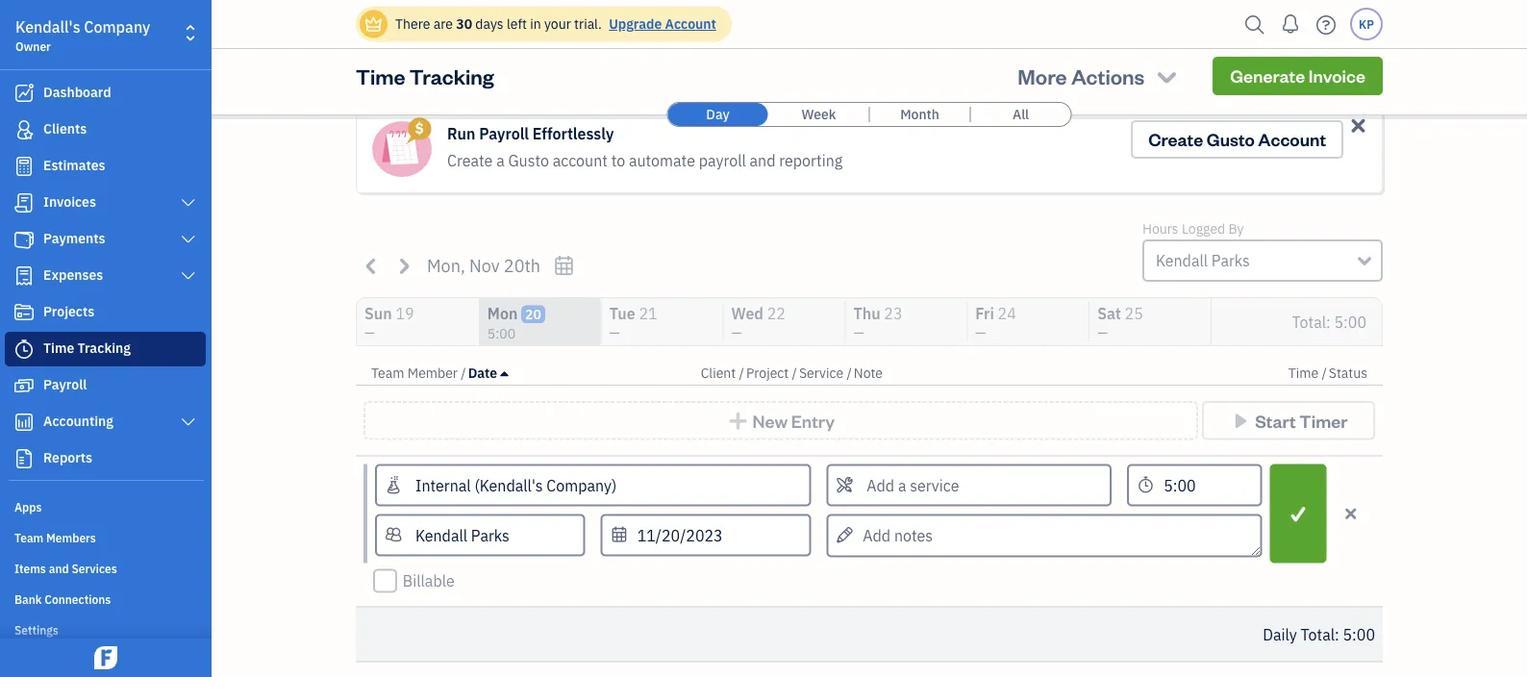 Task type: vqa. For each thing, say whether or not it's contained in the screenshot.
See associated with See how
no



Task type: locate. For each thing, give the bounding box(es) containing it.
status
[[1329, 365, 1368, 382]]

project link
[[746, 365, 792, 382]]

1 horizontal spatial gusto
[[1207, 128, 1255, 151]]

— for fri
[[976, 324, 986, 342]]

1 horizontal spatial create
[[1149, 128, 1204, 151]]

learn right hours.
[[1212, 22, 1246, 40]]

Add notes text field
[[827, 515, 1263, 558]]

1 vertical spatial account
[[1259, 128, 1327, 151]]

are
[[434, 15, 453, 33]]

1 chevron large down image from the top
[[180, 195, 197, 211]]

bank connections link
[[5, 584, 206, 613]]

time tracking link
[[5, 332, 206, 367]]

— inside sat 25 —
[[1098, 324, 1108, 342]]

—
[[365, 324, 375, 342], [610, 324, 620, 342], [732, 324, 742, 342], [854, 324, 864, 342], [976, 324, 986, 342], [1098, 324, 1108, 342]]

1 horizontal spatial learn more
[[1212, 22, 1280, 40]]

2 vertical spatial time
[[1289, 365, 1319, 382]]

week
[[802, 105, 836, 123]]

1 horizontal spatial payroll
[[479, 124, 529, 144]]

the
[[541, 7, 561, 25], [914, 7, 934, 25]]

1 horizontal spatial your
[[821, 7, 848, 25]]

0 horizontal spatial learn
[[550, 22, 584, 40]]

dashboard link
[[5, 76, 206, 111]]

freshbooks image
[[90, 646, 121, 670]]

items and services link
[[5, 553, 206, 582]]

chevron large down image for accounting
[[180, 415, 197, 430]]

5:00
[[1335, 312, 1367, 332], [488, 325, 516, 343], [1344, 625, 1376, 645]]

0 horizontal spatial payroll
[[43, 376, 87, 393]]

gusto inside run payroll effortlessly create a gusto account to automate payroll and reporting
[[508, 151, 549, 171]]

— inside sun 19 —
[[365, 324, 375, 342]]

your
[[821, 7, 848, 25], [544, 15, 571, 33]]

there
[[395, 15, 430, 33]]

team down apps
[[14, 530, 44, 545]]

reporting
[[780, 151, 843, 171]]

bill
[[800, 7, 818, 25]]

— left '24'
[[976, 324, 986, 342]]

company
[[84, 17, 150, 37]]

create down chevrondown image
[[1149, 128, 1204, 151]]

0 vertical spatial and
[[750, 151, 776, 171]]

1 horizontal spatial and
[[750, 151, 776, 171]]

1 horizontal spatial learn
[[1212, 22, 1246, 40]]

chevron large down image for payments
[[180, 232, 197, 247]]

and
[[750, 151, 776, 171], [49, 561, 69, 576]]

client
[[701, 365, 736, 382]]

account
[[665, 15, 717, 33], [1259, 128, 1327, 151]]

2 learn from the left
[[1212, 22, 1246, 40]]

all link
[[971, 103, 1071, 126]]

reports link
[[5, 442, 206, 476]]

0 horizontal spatial learn more
[[550, 22, 618, 40]]

create down run
[[447, 151, 493, 171]]

the for for
[[914, 7, 934, 25]]

payroll right run
[[479, 124, 529, 144]]

chevron large down image down the estimates link
[[180, 195, 197, 211]]

more actions
[[1018, 62, 1145, 89]]

fri 24 —
[[976, 304, 1017, 342]]

2 the from the left
[[914, 7, 934, 25]]

chevron large down image for invoices
[[180, 195, 197, 211]]

3 chevron large down image from the top
[[180, 268, 197, 284]]

1 vertical spatial time tracking
[[43, 339, 131, 357]]

by left staying
[[1232, 7, 1247, 25]]

2 learn more from the left
[[1212, 22, 1280, 40]]

0 horizontal spatial the
[[541, 7, 561, 25]]

— left 21
[[610, 324, 620, 342]]

gusto inside 'create gusto account' button
[[1207, 128, 1255, 151]]

1 vertical spatial time
[[43, 339, 74, 357]]

account right upgrade
[[665, 15, 717, 33]]

total right daily
[[1301, 625, 1335, 645]]

1 horizontal spatial a
[[1120, 7, 1127, 25]]

/ left the service
[[792, 365, 797, 382]]

1 vertical spatial tracking
[[77, 339, 131, 357]]

next day image
[[393, 255, 415, 277]]

accounting link
[[5, 405, 206, 440]]

chevron large down image up expenses link
[[180, 232, 197, 247]]

time
[[356, 62, 405, 89], [43, 339, 74, 357], [1289, 365, 1319, 382]]

— left 22 on the top right of the page
[[732, 324, 742, 342]]

0 horizontal spatial and
[[49, 561, 69, 576]]

1 vertical spatial :
[[1335, 625, 1340, 645]]

accurately
[[732, 7, 796, 25]]

— left 23
[[854, 324, 864, 342]]

a left account
[[497, 151, 505, 171]]

1 learn from the left
[[550, 22, 584, 40]]

accounting
[[43, 412, 113, 430]]

total up time link
[[1292, 312, 1327, 332]]

1 vertical spatial payroll
[[43, 376, 87, 393]]

by right or
[[618, 7, 632, 25]]

invoices
[[43, 193, 96, 211]]

by
[[1229, 220, 1244, 238]]

1 horizontal spatial more
[[1018, 62, 1067, 89]]

learn more
[[550, 22, 618, 40], [1212, 22, 1280, 40]]

/ left status link
[[1322, 365, 1327, 382]]

main element
[[0, 0, 260, 677]]

1 horizontal spatial team
[[371, 365, 405, 382]]

your right in
[[544, 15, 571, 33]]

expense image
[[13, 266, 36, 286]]

4 chevron large down image from the top
[[180, 415, 197, 430]]

thu
[[854, 304, 881, 324]]

chevron large down image
[[180, 195, 197, 211], [180, 232, 197, 247], [180, 268, 197, 284], [180, 415, 197, 430]]

generate
[[1231, 64, 1306, 87]]

learn for the
[[550, 22, 584, 40]]

5:00 for total : 5:00
[[1335, 312, 1367, 332]]

sun
[[365, 304, 392, 324]]

0 horizontal spatial your
[[544, 15, 571, 33]]

1 learn more from the left
[[550, 22, 618, 40]]

0 vertical spatial payroll
[[479, 124, 529, 144]]

— for sun
[[365, 324, 375, 342]]

— for sat
[[1098, 324, 1108, 342]]

5:00 down the mon
[[488, 325, 516, 343]]

time inside "link"
[[43, 339, 74, 357]]

create
[[1149, 128, 1204, 151], [447, 151, 493, 171]]

chevron large down image inside expenses link
[[180, 268, 197, 284]]

0 horizontal spatial :
[[1327, 312, 1331, 332]]

week link
[[769, 103, 869, 126]]

tracking down projects link
[[77, 339, 131, 357]]

new entry image
[[727, 411, 749, 431]]

chevron large down image down payroll link
[[180, 415, 197, 430]]

start timer image
[[1230, 411, 1252, 431]]

— inside 'fri 24 —'
[[976, 324, 986, 342]]

23
[[884, 304, 903, 324]]

30
[[456, 15, 472, 33]]

time left with
[[482, 7, 509, 25]]

time right are
[[458, 22, 486, 40]]

billable left hours.
[[1123, 22, 1167, 40]]

2 chevron large down image from the top
[[180, 232, 197, 247]]

5:00 inside mon 20 5:00
[[488, 325, 516, 343]]

project
[[746, 365, 789, 382]]

— inside tue 21 —
[[610, 324, 620, 342]]

tracking down are
[[410, 62, 494, 89]]

the for with
[[541, 7, 561, 25]]

chevrondown image
[[1154, 63, 1181, 89]]

payroll
[[699, 151, 746, 171]]

and right the "items"
[[49, 561, 69, 576]]

date link
[[468, 365, 508, 382]]

log time image
[[1288, 504, 1310, 524]]

2 horizontal spatial more
[[1249, 22, 1280, 40]]

time inside accurately bill your clients for the time you've worked.
[[937, 7, 965, 25]]

1 vertical spatial and
[[49, 561, 69, 576]]

/ left date in the left of the page
[[461, 365, 466, 382]]

time down crown icon
[[356, 62, 405, 89]]

effortlessly
[[533, 124, 614, 144]]

/ left note
[[847, 365, 852, 382]]

payroll up accounting
[[43, 376, 87, 393]]

6 — from the left
[[1098, 324, 1108, 342]]

1 horizontal spatial by
[[1232, 7, 1247, 25]]

1 horizontal spatial the
[[914, 7, 934, 25]]

a inside run payroll effortlessly create a gusto account to automate payroll and reporting
[[497, 151, 505, 171]]

: right daily
[[1335, 625, 1340, 645]]

team left member
[[371, 365, 405, 382]]

1 horizontal spatial account
[[1259, 128, 1327, 151]]

create inside run payroll effortlessly create a gusto account to automate payroll and reporting
[[447, 151, 493, 171]]

0 vertical spatial time tracking
[[356, 62, 494, 89]]

time left status
[[1289, 365, 1319, 382]]

0 vertical spatial :
[[1327, 312, 1331, 332]]

create inside button
[[1149, 128, 1204, 151]]

0 vertical spatial time
[[356, 62, 405, 89]]

— left '19'
[[365, 324, 375, 342]]

— for tue
[[610, 324, 620, 342]]

the inside "you can track time with the timer, or by logging time manually."
[[541, 7, 561, 25]]

2 — from the left
[[610, 324, 620, 342]]

for
[[894, 7, 911, 25]]

1 by from the left
[[618, 7, 632, 25]]

reports
[[43, 449, 92, 467]]

payments link
[[5, 222, 206, 257]]

0 vertical spatial a
[[1120, 7, 1127, 25]]

— inside thu 23 —
[[854, 324, 864, 342]]

learn right in
[[550, 22, 584, 40]]

3 — from the left
[[732, 324, 742, 342]]

payroll inside run payroll effortlessly create a gusto account to automate payroll and reporting
[[479, 124, 529, 144]]

: up time / status
[[1327, 312, 1331, 332]]

1 the from the left
[[541, 7, 561, 25]]

the right for
[[914, 7, 934, 25]]

mon 20 5:00
[[488, 304, 542, 343]]

dashboard image
[[13, 84, 36, 103]]

/ right the client
[[739, 365, 745, 382]]

chevron large down image down payments link in the top of the page
[[180, 268, 197, 284]]

previous day image
[[361, 255, 383, 277]]

20th
[[504, 255, 541, 277]]

the right with
[[541, 7, 561, 25]]

1 vertical spatial team
[[14, 530, 44, 545]]

manually.
[[489, 22, 547, 40]]

0 horizontal spatial time tracking
[[43, 339, 131, 357]]

4 / from the left
[[847, 365, 852, 382]]

team members link
[[5, 522, 206, 551]]

estimate image
[[13, 157, 36, 176]]

run payroll effortlessly create a gusto account to automate payroll and reporting
[[447, 124, 843, 171]]

0 horizontal spatial a
[[497, 151, 505, 171]]

gusto left account
[[508, 151, 549, 171]]

time right timer image
[[43, 339, 74, 357]]

account inside button
[[1259, 128, 1327, 151]]

sat
[[1098, 304, 1122, 324]]

1 vertical spatial a
[[497, 151, 505, 171]]

1 horizontal spatial tracking
[[410, 62, 494, 89]]

the inside accurately bill your clients for the time you've worked.
[[914, 7, 934, 25]]

— for wed
[[732, 324, 742, 342]]

4 — from the left
[[854, 324, 864, 342]]

crown image
[[364, 14, 384, 34]]

Date in MM/DD/YYYY format text field
[[601, 515, 811, 557]]

2 by from the left
[[1232, 7, 1247, 25]]

learn more for staying
[[1212, 22, 1280, 40]]

time left "you've"
[[937, 7, 965, 25]]

0 horizontal spatial gusto
[[508, 151, 549, 171]]

0 vertical spatial total
[[1292, 312, 1327, 332]]

timer image
[[13, 340, 36, 359]]

a right 'miss' at top
[[1120, 7, 1127, 25]]

sat 25 —
[[1098, 304, 1144, 342]]

account down generate invoice button
[[1259, 128, 1327, 151]]

— left "25"
[[1098, 324, 1108, 342]]

0 horizontal spatial account
[[665, 15, 717, 33]]

tracking
[[410, 62, 494, 89], [77, 339, 131, 357]]

member
[[408, 365, 458, 382]]

learn
[[550, 22, 584, 40], [1212, 22, 1246, 40]]

by inside "you can track time with the timer, or by logging time manually."
[[618, 7, 632, 25]]

items and services
[[14, 561, 117, 576]]

money image
[[13, 376, 36, 395]]

1 — from the left
[[365, 324, 375, 342]]

24
[[998, 304, 1017, 324]]

tue 21 —
[[610, 304, 658, 342]]

your inside accurately bill your clients for the time you've worked.
[[821, 7, 848, 25]]

trial.
[[574, 15, 602, 33]]

time tracking down projects link
[[43, 339, 131, 357]]

1 horizontal spatial time tracking
[[356, 62, 494, 89]]

0 horizontal spatial more
[[587, 22, 618, 40]]

5 — from the left
[[976, 324, 986, 342]]

0 horizontal spatial team
[[14, 530, 44, 545]]

payroll link
[[5, 368, 206, 403]]

0 horizontal spatial tracking
[[77, 339, 131, 357]]

0 vertical spatial team
[[371, 365, 405, 382]]

2 horizontal spatial time
[[1289, 365, 1319, 382]]

0 horizontal spatial by
[[618, 7, 632, 25]]

— for thu
[[854, 324, 864, 342]]

search image
[[1240, 10, 1271, 39]]

services
[[72, 561, 117, 576]]

— inside wed 22 —
[[732, 324, 742, 342]]

0 horizontal spatial create
[[447, 151, 493, 171]]

time tracking down there
[[356, 62, 494, 89]]

5:00 up status
[[1335, 312, 1367, 332]]

0 horizontal spatial time
[[43, 339, 74, 357]]

1 horizontal spatial :
[[1335, 625, 1340, 645]]

learn for by
[[1212, 22, 1246, 40]]

your right bill
[[821, 7, 848, 25]]

team
[[371, 365, 405, 382], [14, 530, 44, 545]]

days
[[476, 15, 504, 33]]

21
[[639, 304, 658, 324]]

gusto down the generate
[[1207, 128, 1255, 151]]

and right 'payroll'
[[750, 151, 776, 171]]

total
[[1292, 312, 1327, 332], [1301, 625, 1335, 645]]

date
[[468, 365, 497, 382]]

cancel image
[[1343, 503, 1360, 526]]

day
[[706, 105, 730, 123]]

status link
[[1329, 365, 1368, 382]]

1 vertical spatial total
[[1301, 625, 1335, 645]]

team inside main element
[[14, 530, 44, 545]]

more actions button
[[1001, 53, 1198, 99]]



Task type: describe. For each thing, give the bounding box(es) containing it.
generate invoice button
[[1213, 57, 1383, 95]]

3 / from the left
[[792, 365, 797, 382]]

more for timer,
[[587, 22, 618, 40]]

mon,
[[427, 255, 465, 277]]

2 / from the left
[[739, 365, 745, 382]]

wed
[[732, 304, 764, 324]]

go to help image
[[1311, 10, 1342, 39]]

client image
[[13, 120, 36, 139]]

5:00 for mon 20 5:00
[[488, 325, 516, 343]]

bank
[[14, 592, 42, 607]]

account
[[553, 151, 608, 171]]

1 horizontal spatial time
[[356, 62, 405, 89]]

chart image
[[13, 413, 36, 432]]

connections
[[45, 592, 111, 607]]

Add a client or project text field
[[377, 467, 809, 505]]

of
[[1338, 7, 1349, 25]]

top
[[1314, 7, 1334, 25]]

5:00 right daily
[[1344, 625, 1376, 645]]

mon, nov 20th
[[427, 255, 541, 277]]

expenses
[[43, 266, 103, 284]]

1 / from the left
[[461, 365, 466, 382]]

can
[[423, 7, 444, 25]]

choose a date image
[[553, 255, 575, 277]]

dashboard
[[43, 83, 111, 101]]

report image
[[13, 449, 36, 469]]

team for team members
[[14, 530, 44, 545]]

actions
[[1072, 62, 1145, 89]]

a inside don't miss a billable moment by staying on top of billable hours.
[[1120, 7, 1127, 25]]

hours logged by
[[1143, 220, 1244, 238]]

and inside main element
[[49, 561, 69, 576]]

generate invoice
[[1231, 64, 1366, 87]]

clients link
[[5, 113, 206, 147]]

25
[[1125, 304, 1144, 324]]

team for team member /
[[371, 365, 405, 382]]

on
[[1296, 7, 1311, 25]]

chevron large down image for expenses
[[180, 268, 197, 284]]

team member /
[[371, 365, 466, 382]]

payments
[[43, 229, 105, 247]]

create gusto account button
[[1132, 121, 1344, 159]]

0 vertical spatial account
[[665, 15, 717, 33]]

time / status
[[1289, 365, 1368, 382]]

close image
[[1348, 115, 1370, 137]]

tracking inside "link"
[[77, 339, 131, 357]]

logging
[[635, 7, 679, 25]]

worked.
[[810, 22, 858, 40]]

invoices link
[[5, 186, 206, 220]]

don't
[[1053, 7, 1086, 25]]

to
[[612, 151, 625, 171]]

thu 23 —
[[854, 304, 903, 342]]

billable right 'miss' at top
[[1130, 7, 1175, 25]]

accurately bill your clients for the time you've worked. button
[[712, 0, 1028, 40]]

nov
[[470, 255, 500, 277]]

Add a name text field
[[377, 517, 584, 555]]

and inside run payroll effortlessly create a gusto account to automate payroll and reporting
[[750, 151, 776, 171]]

kendall's
[[15, 17, 80, 37]]

automate
[[629, 151, 695, 171]]

more inside dropdown button
[[1018, 62, 1067, 89]]

project image
[[13, 303, 36, 322]]

time link
[[1289, 365, 1322, 382]]

apps
[[14, 499, 42, 515]]

members
[[46, 530, 96, 545]]

wed 22 —
[[732, 304, 786, 342]]

timer,
[[564, 7, 599, 25]]

kendall's company owner
[[15, 17, 150, 54]]

accurately bill your clients for the time you've worked.
[[732, 7, 1007, 40]]

note link
[[854, 365, 883, 382]]

items
[[14, 561, 46, 576]]

5 / from the left
[[1322, 365, 1327, 382]]

upgrade account link
[[605, 15, 717, 33]]

clients
[[43, 120, 87, 138]]

notifications image
[[1276, 5, 1306, 43]]

invoice
[[1309, 64, 1366, 87]]

sun 19 —
[[365, 304, 414, 342]]

more for staying
[[1249, 22, 1280, 40]]

you can track time with the timer, or by logging time manually.
[[397, 7, 679, 40]]

invoice image
[[13, 193, 36, 213]]

projects
[[43, 303, 95, 320]]

learn more for timer,
[[550, 22, 618, 40]]

0 vertical spatial tracking
[[410, 62, 494, 89]]

apps link
[[5, 492, 206, 520]]

time tracking inside "link"
[[43, 339, 131, 357]]

20
[[525, 306, 542, 324]]

team members
[[14, 530, 96, 545]]

bank connections
[[14, 592, 111, 607]]

settings link
[[5, 615, 206, 644]]

Duration text field
[[1128, 465, 1263, 507]]

fri
[[976, 304, 995, 324]]

settings
[[14, 622, 59, 638]]

hours
[[1143, 220, 1179, 238]]

track
[[448, 7, 478, 25]]

estimates link
[[5, 149, 206, 184]]

estimates
[[43, 156, 105, 174]]

by inside don't miss a billable moment by staying on top of billable hours.
[[1232, 7, 1247, 25]]

caretup image
[[501, 366, 508, 381]]

owner
[[15, 38, 51, 54]]

miss
[[1089, 7, 1117, 25]]

moment
[[1178, 7, 1229, 25]]

kp
[[1359, 16, 1375, 32]]

service link
[[799, 365, 847, 382]]

left
[[507, 15, 527, 33]]

there are 30 days left in your trial. upgrade account
[[395, 15, 717, 33]]

projects link
[[5, 295, 206, 330]]

payroll inside main element
[[43, 376, 87, 393]]

expenses link
[[5, 259, 206, 293]]

kp button
[[1351, 8, 1383, 40]]

in
[[530, 15, 541, 33]]

Add a service text field
[[829, 467, 1110, 505]]

daily total : 5:00
[[1263, 625, 1376, 645]]

day link
[[668, 103, 768, 126]]

payment image
[[13, 230, 36, 249]]



